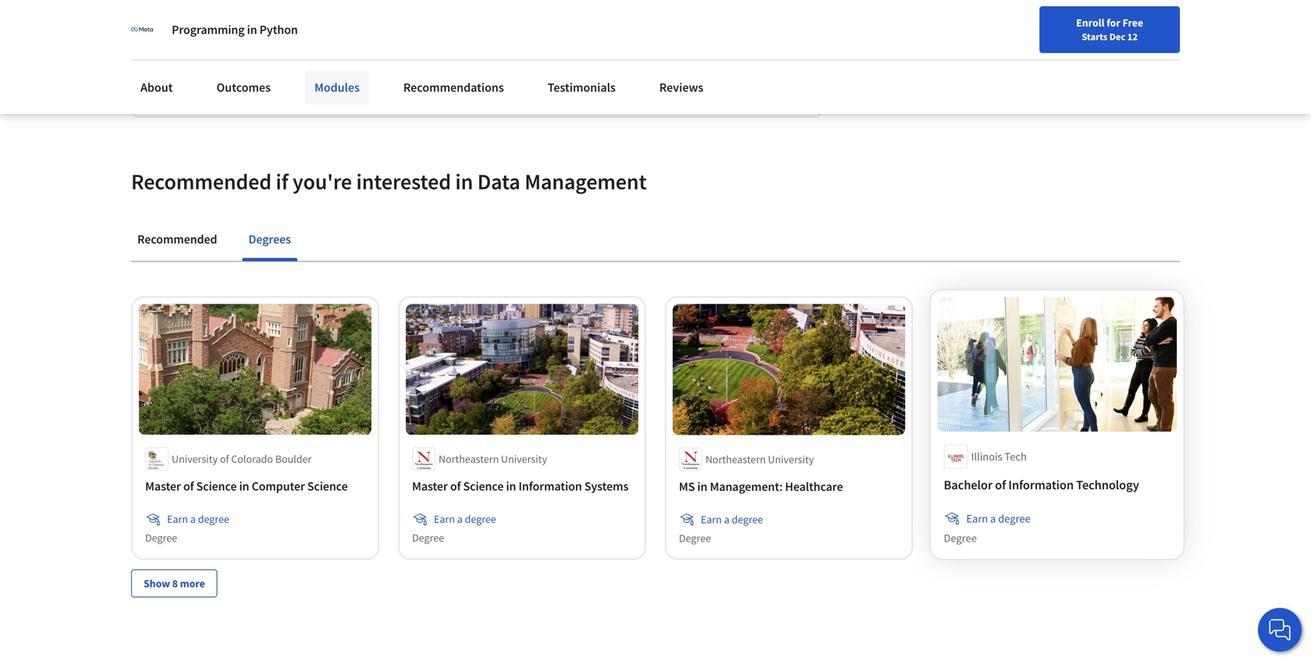 Task type: describe. For each thing, give the bounding box(es) containing it.
enroll for free starts dec 12
[[1077, 16, 1144, 43]]

recommended for recommended
[[137, 232, 217, 247]]

2 videos
[[185, 28, 228, 44]]

recommended for recommended if you're interested in data management
[[131, 168, 272, 195]]

readings
[[286, 28, 331, 44]]

colorado
[[231, 452, 273, 466]]

earn a degree for master of science in computer science
[[167, 512, 229, 527]]

8
[[172, 577, 178, 591]]

testimonials
[[548, 80, 616, 95]]

show 8 more
[[144, 577, 205, 591]]

healthcare
[[786, 479, 843, 495]]

master for master of science in information systems
[[412, 479, 448, 495]]

university for master
[[501, 452, 547, 466]]

meta image
[[131, 19, 153, 41]]

degree for ms in management: healthcare
[[732, 512, 764, 527]]

enroll
[[1077, 16, 1105, 30]]

of for master of science in information systems
[[450, 479, 461, 495]]

systems
[[585, 479, 629, 495]]

starts
[[1082, 30, 1108, 43]]

recommendation tabs tab list
[[131, 221, 1181, 261]]

university of colorado boulder
[[172, 452, 312, 466]]

bachelor
[[946, 479, 993, 494]]

english button
[[984, 31, 1078, 82]]

management:
[[710, 479, 783, 495]]

if
[[276, 168, 288, 195]]

information inside master of science in information systems link
[[519, 479, 582, 495]]

2 for 2 videos
[[185, 28, 191, 44]]

2 for 2 readings
[[278, 28, 284, 44]]

management
[[525, 168, 647, 195]]

find your new career
[[878, 49, 976, 63]]

ms
[[679, 479, 695, 495]]

degrees
[[249, 232, 291, 247]]

degrees button
[[242, 221, 297, 258]]

you're
[[293, 168, 352, 195]]

university for ms
[[768, 452, 814, 466]]

bachelor of information technology
[[946, 479, 1137, 494]]

new
[[924, 49, 944, 63]]

earn a degree for master of science in information systems
[[434, 512, 496, 527]]

northeastern university for management:
[[706, 452, 814, 466]]

more
[[180, 577, 205, 591]]

ms in management: healthcare link
[[679, 477, 899, 496]]

master for master of science in computer science
[[145, 479, 181, 495]]

a for master of science in computer science
[[190, 512, 196, 527]]

free
[[1123, 16, 1144, 30]]

northeastern for management:
[[706, 452, 766, 466]]

show
[[144, 577, 170, 591]]

show 8 more button
[[131, 569, 218, 598]]

2 readings
[[278, 28, 331, 44]]

modules
[[315, 80, 360, 95]]

illinois
[[973, 452, 1003, 466]]

data
[[478, 168, 521, 195]]

illinois tech
[[973, 452, 1027, 466]]

collection element
[[122, 262, 1190, 623]]

recommended if you're interested in data management
[[131, 168, 647, 195]]

outcomes link
[[207, 70, 280, 105]]

videos
[[194, 28, 228, 44]]

english
[[1012, 49, 1050, 64]]

recommendations
[[404, 80, 504, 95]]

chat with us image
[[1268, 618, 1293, 643]]



Task type: vqa. For each thing, say whether or not it's contained in the screenshot.
Professional Certificate related to Database
no



Task type: locate. For each thing, give the bounding box(es) containing it.
find
[[878, 49, 899, 63]]

3 earn from the left
[[434, 512, 455, 527]]

earn a degree down bachelor
[[968, 512, 1031, 526]]

northeastern up master of science in information systems
[[439, 452, 499, 466]]

of for bachelor of information technology
[[996, 479, 1007, 494]]

2 2 from the left
[[278, 28, 284, 44]]

3 earn a degree from the left
[[434, 512, 496, 527]]

boulder
[[275, 452, 312, 466]]

earn a degree down master of science in information systems
[[434, 512, 496, 527]]

earn for master of science in information systems
[[434, 512, 455, 527]]

2 earn from the left
[[167, 512, 188, 527]]

2 horizontal spatial science
[[463, 479, 504, 495]]

0 horizontal spatial science
[[196, 479, 237, 495]]

4 a from the left
[[724, 512, 730, 527]]

earn a degree for bachelor of information technology
[[968, 512, 1031, 526]]

recommendations link
[[394, 70, 514, 105]]

interested
[[356, 168, 451, 195]]

degree
[[946, 531, 978, 545], [145, 531, 177, 545], [412, 531, 444, 545], [679, 531, 711, 545]]

university up master of science in information systems link
[[501, 452, 547, 466]]

python
[[260, 22, 298, 37]]

outcomes
[[217, 80, 271, 95]]

about
[[141, 80, 173, 95]]

earn for master of science in computer science
[[167, 512, 188, 527]]

recommended inside button
[[137, 232, 217, 247]]

your
[[901, 49, 921, 63]]

tech
[[1005, 452, 1027, 466]]

earn a degree for ms in management: healthcare
[[701, 512, 764, 527]]

a for bachelor of information technology
[[991, 512, 997, 526]]

northeastern for science
[[439, 452, 499, 466]]

science for master of science in information systems
[[463, 479, 504, 495]]

of inside master of science in information systems link
[[450, 479, 461, 495]]

4 degree from the left
[[732, 512, 764, 527]]

0 horizontal spatial master
[[145, 479, 181, 495]]

2 university from the left
[[501, 452, 547, 466]]

information
[[1009, 479, 1073, 494], [519, 479, 582, 495]]

degree for bachelor of information technology
[[946, 531, 978, 545]]

2
[[185, 28, 191, 44], [278, 28, 284, 44]]

degree for bachelor of information technology
[[999, 512, 1031, 526]]

master of science in information systems link
[[412, 477, 632, 496]]

degree for master of science in information systems
[[465, 512, 496, 527]]

university left the colorado
[[172, 452, 218, 466]]

None search field
[[223, 41, 597, 72]]

degree down master of science in computer science
[[198, 512, 229, 527]]

1 earn a degree from the left
[[968, 512, 1031, 526]]

2 science from the left
[[307, 479, 348, 495]]

information down tech
[[1009, 479, 1073, 494]]

computer
[[252, 479, 305, 495]]

2 degree from the left
[[198, 512, 229, 527]]

science
[[196, 479, 237, 495], [307, 479, 348, 495], [463, 479, 504, 495]]

science for master of science in computer science
[[196, 479, 237, 495]]

2 left videos
[[185, 28, 191, 44]]

4 earn a degree from the left
[[701, 512, 764, 527]]

1 horizontal spatial information
[[1009, 479, 1073, 494]]

a
[[991, 512, 997, 526], [190, 512, 196, 527], [457, 512, 463, 527], [724, 512, 730, 527]]

degree down management:
[[732, 512, 764, 527]]

3 science from the left
[[463, 479, 504, 495]]

1 northeastern from the left
[[439, 452, 499, 466]]

show notifications image
[[1101, 51, 1120, 69]]

northeastern university up ms in management: healthcare
[[706, 452, 814, 466]]

1 horizontal spatial 2
[[278, 28, 284, 44]]

information left systems
[[519, 479, 582, 495]]

university
[[172, 452, 218, 466], [501, 452, 547, 466], [768, 452, 814, 466]]

2 earn a degree from the left
[[167, 512, 229, 527]]

northeastern up management:
[[706, 452, 766, 466]]

modules link
[[305, 70, 369, 105]]

of inside the bachelor of information technology link
[[996, 479, 1007, 494]]

bachelor of information technology link
[[946, 477, 1167, 496]]

of for university of colorado boulder
[[220, 452, 229, 466]]

3 a from the left
[[457, 512, 463, 527]]

1 university from the left
[[172, 452, 218, 466]]

a down master of science in computer science
[[190, 512, 196, 527]]

1 science from the left
[[196, 479, 237, 495]]

of for master of science in computer science
[[183, 479, 194, 495]]

find your new career link
[[871, 47, 984, 66]]

banner navigation
[[12, 0, 439, 31]]

1 horizontal spatial science
[[307, 479, 348, 495]]

master of science in computer science
[[145, 479, 348, 495]]

1 horizontal spatial master
[[412, 479, 448, 495]]

master of science in information systems
[[412, 479, 629, 495]]

info about module content element
[[160, 51, 794, 95]]

4 earn from the left
[[701, 512, 722, 527]]

2 a from the left
[[190, 512, 196, 527]]

12
[[1128, 30, 1138, 43]]

about link
[[131, 70, 182, 105]]

1 master from the left
[[145, 479, 181, 495]]

a down management:
[[724, 512, 730, 527]]

1 horizontal spatial northeastern
[[706, 452, 766, 466]]

degree for master of science in computer science
[[145, 531, 177, 545]]

earn for bachelor of information technology
[[968, 512, 989, 526]]

1 horizontal spatial northeastern university
[[706, 452, 814, 466]]

2 northeastern from the left
[[706, 452, 766, 466]]

degree down the bachelor of information technology
[[999, 512, 1031, 526]]

recommended
[[131, 168, 272, 195], [137, 232, 217, 247]]

northeastern
[[439, 452, 499, 466], [706, 452, 766, 466]]

1 degree from the left
[[999, 512, 1031, 526]]

1 vertical spatial recommended
[[137, 232, 217, 247]]

in
[[247, 22, 257, 37], [456, 168, 473, 195], [239, 479, 249, 495], [506, 479, 516, 495], [698, 479, 708, 495]]

3 degree from the left
[[465, 512, 496, 527]]

programming
[[172, 22, 245, 37]]

0 horizontal spatial university
[[172, 452, 218, 466]]

1 horizontal spatial university
[[501, 452, 547, 466]]

0 horizontal spatial northeastern university
[[439, 452, 547, 466]]

reviews
[[660, 80, 704, 95]]

a for master of science in information systems
[[457, 512, 463, 527]]

0 vertical spatial recommended
[[131, 168, 272, 195]]

earn a degree down master of science in computer science
[[167, 512, 229, 527]]

technology
[[1075, 479, 1137, 494]]

of inside master of science in computer science link
[[183, 479, 194, 495]]

of
[[220, 452, 229, 466], [996, 479, 1007, 494], [183, 479, 194, 495], [450, 479, 461, 495]]

degree for ms in management: healthcare
[[679, 531, 711, 545]]

3 university from the left
[[768, 452, 814, 466]]

reviews link
[[650, 70, 713, 105]]

programming in python
[[172, 22, 298, 37]]

recommended button
[[131, 221, 224, 258]]

northeastern university for science
[[439, 452, 547, 466]]

earn a degree
[[968, 512, 1031, 526], [167, 512, 229, 527], [434, 512, 496, 527], [701, 512, 764, 527]]

2 northeastern university from the left
[[706, 452, 814, 466]]

1 a from the left
[[991, 512, 997, 526]]

degree down master of science in information systems
[[465, 512, 496, 527]]

information inside the bachelor of information technology link
[[1009, 479, 1073, 494]]

a for ms in management: healthcare
[[724, 512, 730, 527]]

1 2 from the left
[[185, 28, 191, 44]]

earn for ms in management: healthcare
[[701, 512, 722, 527]]

0 horizontal spatial northeastern
[[439, 452, 499, 466]]

1 northeastern university from the left
[[439, 452, 547, 466]]

2 horizontal spatial university
[[768, 452, 814, 466]]

0 horizontal spatial 2
[[185, 28, 191, 44]]

degree
[[999, 512, 1031, 526], [198, 512, 229, 527], [465, 512, 496, 527], [732, 512, 764, 527]]

degree for master of science in computer science
[[198, 512, 229, 527]]

master of science in computer science link
[[145, 477, 365, 496]]

dec
[[1110, 30, 1126, 43]]

for
[[1107, 16, 1121, 30]]

northeastern university
[[439, 452, 547, 466], [706, 452, 814, 466]]

a down bachelor
[[991, 512, 997, 526]]

0 horizontal spatial information
[[519, 479, 582, 495]]

earn a degree down management:
[[701, 512, 764, 527]]

a down master of science in information systems
[[457, 512, 463, 527]]

1 earn from the left
[[968, 512, 989, 526]]

degree for master of science in information systems
[[412, 531, 444, 545]]

career
[[946, 49, 976, 63]]

2 degree from the left
[[145, 531, 177, 545]]

northeastern university up master of science in information systems
[[439, 452, 547, 466]]

2 master from the left
[[412, 479, 448, 495]]

ms in management: healthcare
[[679, 479, 843, 495]]

1 degree from the left
[[946, 531, 978, 545]]

master
[[145, 479, 181, 495], [412, 479, 448, 495]]

4 degree from the left
[[679, 531, 711, 545]]

testimonials link
[[539, 70, 625, 105]]

3 degree from the left
[[412, 531, 444, 545]]

earn
[[968, 512, 989, 526], [167, 512, 188, 527], [434, 512, 455, 527], [701, 512, 722, 527]]

university up ms in management: healthcare link
[[768, 452, 814, 466]]

2 left readings
[[278, 28, 284, 44]]



